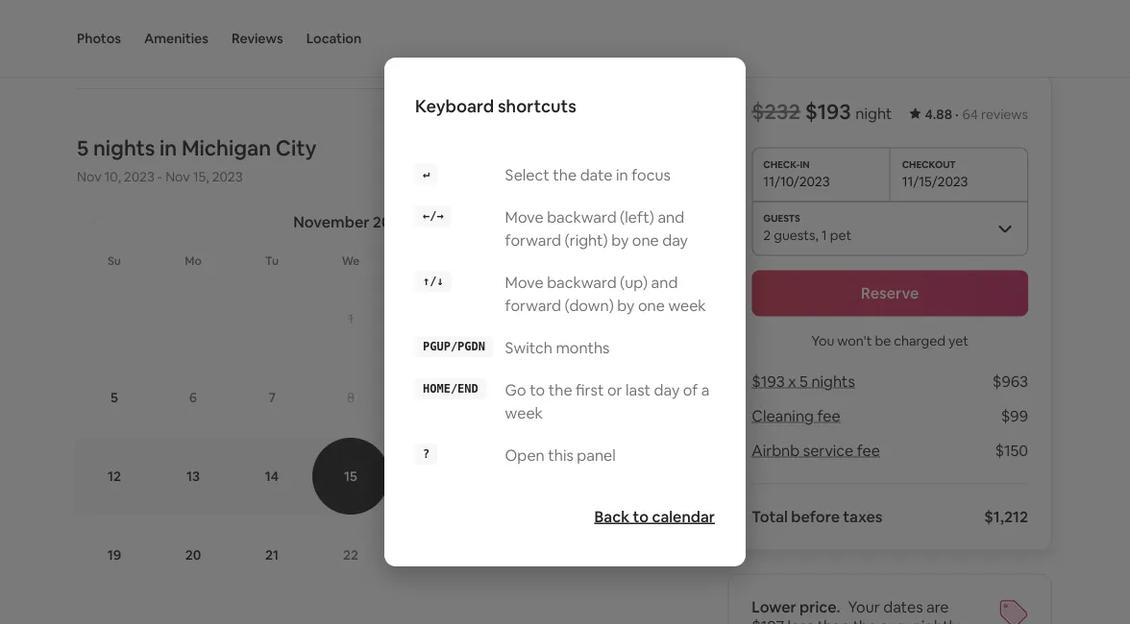 Task type: vqa. For each thing, say whether or not it's contained in the screenshot.
more within Getting the basics down goes a long way. Keep your place clean, respond to guests promptly, and provide necessary amenities, like fresh towels. Some Hosts like adding a personal touch, such as putting out fresh flowers or sharing a list of local places to explore—but it's not required. Read on for more hosting tips
no



Task type: locate. For each thing, give the bounding box(es) containing it.
photos button
[[77, 0, 121, 77]]

last
[[626, 380, 651, 400]]

1 vertical spatial fee
[[857, 441, 880, 461]]

forward left (right)
[[505, 230, 561, 250]]

5
[[77, 134, 89, 161], [800, 372, 808, 392], [111, 389, 118, 407]]

9 button
[[390, 360, 469, 436]]

move down select
[[505, 207, 544, 227]]

to right 'back'
[[633, 507, 649, 527]]

backward inside move backward (up) and forward (down) by one week
[[547, 273, 617, 292]]

5 nights in michigan city nov 10, 2023 - nov 15, 2023
[[77, 134, 317, 186]]

total
[[752, 508, 788, 527]]

one down (left)
[[632, 230, 659, 250]]

and right (left)
[[658, 207, 685, 227]]

$193
[[805, 98, 851, 125], [752, 372, 785, 392]]

0 vertical spatial move
[[505, 207, 544, 227]]

0 horizontal spatial nov
[[77, 168, 101, 186]]

2023 inside calendar application
[[373, 212, 408, 232]]

1 vertical spatial move
[[505, 273, 544, 292]]

21
[[265, 547, 279, 564]]

$193 left x
[[752, 372, 785, 392]]

one down (up)
[[638, 296, 665, 315]]

service
[[803, 441, 854, 461]]

and
[[658, 207, 685, 227], [651, 273, 678, 292]]

to
[[530, 380, 545, 400], [633, 507, 649, 527]]

0 vertical spatial fee
[[817, 407, 841, 426]]

nights inside 5 nights in michigan city nov 10, 2023 - nov 15, 2023
[[93, 134, 155, 161]]

backward for (right)
[[547, 207, 617, 227]]

in
[[160, 134, 177, 161], [616, 165, 628, 185]]

by down (left)
[[612, 230, 629, 250]]

taxes
[[843, 508, 883, 527]]

page up and page down keys, image
[[415, 336, 493, 358]]

1 vertical spatial to
[[633, 507, 649, 527]]

1 horizontal spatial nights
[[812, 372, 855, 392]]

$193 left night
[[805, 98, 851, 125]]

move backward (up) and forward (down) by one week
[[505, 273, 706, 315]]

by for (left)
[[612, 230, 629, 250]]

1 nov from the left
[[77, 168, 101, 186]]

(right)
[[565, 230, 608, 250]]

nights
[[93, 134, 155, 161], [812, 372, 855, 392]]

your dates are $197 less than the avg. nightl
[[752, 598, 961, 625]]

1 vertical spatial day
[[654, 380, 680, 400]]

amenities
[[144, 30, 209, 47]]

1 forward from the top
[[505, 230, 561, 250]]

20
[[185, 547, 201, 564]]

question mark, image
[[415, 444, 438, 465]]

22
[[343, 547, 359, 564]]

0 horizontal spatial fee
[[817, 407, 841, 426]]

fee up service
[[817, 407, 841, 426]]

backward for (down)
[[547, 273, 617, 292]]

the left avg. at right
[[853, 617, 877, 625]]

2 backward from the top
[[547, 273, 617, 292]]

fee
[[817, 407, 841, 426], [857, 441, 880, 461]]

1 horizontal spatial nov
[[165, 168, 190, 186]]

0 horizontal spatial week
[[505, 403, 543, 423]]

day down focus
[[663, 230, 688, 250]]

date
[[580, 165, 613, 185]]

$99
[[1001, 407, 1029, 426]]

the left date
[[553, 165, 577, 185]]

day inside go to the first or last day of a week
[[654, 380, 680, 400]]

0 vertical spatial one
[[632, 230, 659, 250]]

2 forward from the top
[[505, 296, 561, 315]]

reserve button
[[752, 271, 1029, 317]]

0 horizontal spatial in
[[160, 134, 177, 161]]

by inside move backward (left) and forward (right) by one day
[[612, 230, 629, 250]]

be
[[875, 332, 891, 349]]

one for (up)
[[638, 296, 665, 315]]

calendar
[[652, 507, 715, 527]]

charged
[[894, 332, 946, 349]]

0 vertical spatial forward
[[505, 230, 561, 250]]

9
[[426, 389, 434, 407]]

up and down arrow keys, image
[[415, 271, 451, 292]]

one inside move backward (left) and forward (right) by one day
[[632, 230, 659, 250]]

week up of
[[668, 296, 706, 315]]

one
[[632, 230, 659, 250], [638, 296, 665, 315]]

2 vertical spatial the
[[853, 617, 877, 625]]

3 button
[[469, 281, 548, 358]]

1 vertical spatial $193
[[752, 372, 785, 392]]

1 horizontal spatial fee
[[857, 441, 880, 461]]

and inside move backward (up) and forward (down) by one week
[[651, 273, 678, 292]]

forward inside move backward (left) and forward (right) by one day
[[505, 230, 561, 250]]

19 button
[[75, 517, 154, 594]]

1 vertical spatial by
[[617, 296, 635, 315]]

2023 left "-"
[[124, 168, 155, 186]]

home/end
[[423, 383, 479, 396]]

day
[[663, 230, 688, 250], [654, 380, 680, 400]]

↑/↓
[[423, 275, 444, 288]]

by
[[612, 230, 629, 250], [617, 296, 635, 315]]

forward
[[505, 230, 561, 250], [505, 296, 561, 315]]

move up 3 on the left of page
[[505, 273, 544, 292]]

location button
[[306, 0, 362, 77]]

0 vertical spatial to
[[530, 380, 545, 400]]

1 vertical spatial one
[[638, 296, 665, 315]]

switch months
[[505, 338, 610, 358]]

1 horizontal spatial week
[[668, 296, 706, 315]]

2023 right 15,
[[212, 168, 243, 186]]

2 move from the top
[[505, 273, 544, 292]]

1 move from the top
[[505, 207, 544, 227]]

move inside move backward (left) and forward (right) by one day
[[505, 207, 544, 227]]

nights right x
[[812, 372, 855, 392]]

5 inside button
[[111, 389, 118, 407]]

2 horizontal spatial 2023
[[373, 212, 408, 232]]

4
[[583, 310, 591, 328]]

1 vertical spatial the
[[549, 380, 572, 400]]

1 vertical spatial in
[[616, 165, 628, 185]]

in right date
[[616, 165, 628, 185]]

↵
[[423, 167, 430, 181]]

nov right "-"
[[165, 168, 190, 186]]

one for (left)
[[632, 230, 659, 250]]

0 vertical spatial nights
[[93, 134, 155, 161]]

forward up switch
[[505, 296, 561, 315]]

and right (up)
[[651, 273, 678, 292]]

day left of
[[654, 380, 680, 400]]

1 backward from the top
[[547, 207, 617, 227]]

before
[[791, 508, 840, 527]]

backward up (down)
[[547, 273, 617, 292]]

keyboard shortcuts
[[415, 95, 577, 118]]

1 vertical spatial forward
[[505, 296, 561, 315]]

amenities
[[183, 9, 254, 29]]

fee right service
[[857, 441, 880, 461]]

tu
[[265, 254, 279, 269]]

11/10/2023
[[764, 173, 830, 190]]

we
[[342, 254, 360, 269]]

19
[[108, 547, 121, 564]]

(left)
[[620, 207, 655, 227]]

enter key, image
[[415, 163, 438, 185]]

0 horizontal spatial nights
[[93, 134, 155, 161]]

november
[[293, 212, 370, 232]]

su
[[108, 254, 121, 269]]

0 vertical spatial day
[[663, 230, 688, 250]]

11/15/2023
[[902, 173, 968, 190]]

0 vertical spatial and
[[658, 207, 685, 227]]

switch
[[505, 338, 553, 358]]

to inside go to the first or last day of a week
[[530, 380, 545, 400]]

forward inside move backward (up) and forward (down) by one week
[[505, 296, 561, 315]]

10,
[[104, 168, 121, 186]]

0 vertical spatial week
[[668, 296, 706, 315]]

nov
[[77, 168, 101, 186], [165, 168, 190, 186]]

0 vertical spatial $193
[[805, 98, 851, 125]]

your
[[848, 598, 880, 618]]

lower price.
[[752, 598, 841, 618]]

shortcuts
[[498, 95, 577, 118]]

by inside move backward (up) and forward (down) by one week
[[617, 296, 635, 315]]

2023 left right and left arrow keys, image
[[373, 212, 408, 232]]

0 vertical spatial in
[[160, 134, 177, 161]]

one inside move backward (up) and forward (down) by one week
[[638, 296, 665, 315]]

12 button
[[75, 438, 154, 515]]

2023
[[124, 168, 155, 186], [212, 168, 243, 186], [373, 212, 408, 232]]

nov left 10,
[[77, 168, 101, 186]]

the inside your dates are $197 less than the avg. nightl
[[853, 617, 877, 625]]

1 horizontal spatial to
[[633, 507, 649, 527]]

1 horizontal spatial 5
[[111, 389, 118, 407]]

location
[[306, 30, 362, 47]]

first
[[576, 380, 604, 400]]

1 horizontal spatial in
[[616, 165, 628, 185]]

1 vertical spatial backward
[[547, 273, 617, 292]]

by down (up)
[[617, 296, 635, 315]]

city
[[276, 134, 317, 161]]

0 horizontal spatial to
[[530, 380, 545, 400]]

15
[[344, 468, 358, 485]]

amenities button
[[144, 0, 209, 77]]

backward
[[547, 207, 617, 227], [547, 273, 617, 292]]

to inside back to calendar button
[[633, 507, 649, 527]]

13
[[187, 468, 200, 485]]

0 vertical spatial backward
[[547, 207, 617, 227]]

to right 'go'
[[530, 380, 545, 400]]

week
[[668, 296, 706, 315], [505, 403, 543, 423]]

1 vertical spatial and
[[651, 273, 678, 292]]

4.88 · 64 reviews
[[925, 106, 1029, 123]]

to for calendar
[[633, 507, 649, 527]]

nights up 10,
[[93, 134, 155, 161]]

by for (up)
[[617, 296, 635, 315]]

week down 'go'
[[505, 403, 543, 423]]

forward for move backward (left) and forward (right) by one day
[[505, 230, 561, 250]]

move inside move backward (up) and forward (down) by one week
[[505, 273, 544, 292]]

0 vertical spatial by
[[612, 230, 629, 250]]

5 inside 5 nights in michigan city nov 10, 2023 - nov 15, 2023
[[77, 134, 89, 161]]

11 button
[[548, 360, 627, 436]]

you won't be charged yet
[[812, 332, 969, 349]]

the left 11
[[549, 380, 572, 400]]

0 horizontal spatial 5
[[77, 134, 89, 161]]

1 vertical spatial week
[[505, 403, 543, 423]]

15,
[[193, 168, 209, 186]]

backward inside move backward (left) and forward (right) by one day
[[547, 207, 617, 227]]

backward up (right)
[[547, 207, 617, 227]]

12
[[108, 468, 121, 485]]

in up "-"
[[160, 134, 177, 161]]

and inside move backward (left) and forward (right) by one day
[[658, 207, 685, 227]]



Task type: describe. For each thing, give the bounding box(es) containing it.
the inside go to the first or last day of a week
[[549, 380, 572, 400]]

$963
[[993, 372, 1029, 392]]

go
[[505, 380, 527, 400]]

14
[[265, 468, 279, 485]]

home and end keys, image
[[415, 379, 486, 400]]

(down)
[[565, 296, 614, 315]]

keyboard
[[415, 95, 494, 118]]

are
[[927, 598, 949, 618]]

or
[[607, 380, 622, 400]]

0 horizontal spatial 2023
[[124, 168, 155, 186]]

10
[[501, 389, 516, 407]]

8 button
[[311, 360, 390, 436]]

1
[[348, 310, 354, 328]]

5 for 5
[[111, 389, 118, 407]]

day inside move backward (left) and forward (right) by one day
[[663, 230, 688, 250]]

1 horizontal spatial $193
[[805, 98, 851, 125]]

back to calendar
[[595, 507, 715, 527]]

22 button
[[311, 517, 390, 594]]

go to the first or last day of a week
[[505, 380, 710, 423]]

reviews
[[981, 106, 1029, 123]]

lower
[[752, 598, 797, 618]]

night
[[856, 104, 892, 124]]

reviews
[[232, 30, 283, 47]]

than
[[818, 617, 850, 625]]

?
[[423, 448, 430, 461]]

move backward (left) and forward (right) by one day
[[505, 207, 688, 250]]

2 nov from the left
[[165, 168, 190, 186]]

move for move backward (up) and forward (down) by one week
[[505, 273, 544, 292]]

and for day
[[658, 207, 685, 227]]

reserve
[[861, 284, 919, 303]]

airbnb service fee
[[752, 441, 880, 461]]

7 button
[[233, 360, 311, 436]]

and for week
[[651, 273, 678, 292]]

7
[[268, 389, 276, 407]]

$197
[[752, 617, 784, 625]]

right and left arrow keys, image
[[415, 206, 451, 227]]

10 button
[[469, 360, 548, 436]]

mo
[[185, 254, 202, 269]]

5 button
[[75, 360, 154, 436]]

-
[[158, 168, 163, 186]]

dates
[[884, 598, 923, 618]]

show
[[100, 9, 140, 29]]

1 button
[[311, 281, 390, 358]]

back to calendar button
[[585, 498, 725, 536]]

$232
[[752, 98, 801, 125]]

open
[[505, 446, 545, 465]]

cleaning fee
[[752, 407, 841, 426]]

select the date in focus
[[505, 165, 671, 185]]

a
[[701, 380, 710, 400]]

8
[[347, 389, 355, 407]]

to for the
[[530, 380, 545, 400]]

x
[[788, 372, 796, 392]]

week inside go to the first or last day of a week
[[505, 403, 543, 423]]

this
[[548, 446, 574, 465]]

show all 65 amenities button
[[77, 0, 277, 42]]

$150
[[995, 441, 1029, 461]]

21 button
[[233, 517, 311, 594]]

1 horizontal spatial 2023
[[212, 168, 243, 186]]

cleaning
[[752, 407, 814, 426]]

5 for 5 nights in michigan city nov 10, 2023 - nov 15, 2023
[[77, 134, 89, 161]]

panel
[[577, 446, 616, 465]]

all
[[143, 9, 159, 29]]

select
[[505, 165, 550, 185]]

0 vertical spatial the
[[553, 165, 577, 185]]

won't
[[838, 332, 872, 349]]

open this panel
[[505, 446, 616, 465]]

$193 x 5 nights button
[[752, 372, 855, 392]]

price.
[[800, 598, 841, 618]]

move for move backward (left) and forward (right) by one day
[[505, 207, 544, 227]]

16
[[423, 468, 437, 485]]

michigan
[[182, 134, 271, 161]]

13 button
[[154, 438, 233, 515]]

week inside move backward (up) and forward (down) by one week
[[668, 296, 706, 315]]

in inside 5 nights in michigan city nov 10, 2023 - nov 15, 2023
[[160, 134, 177, 161]]

6 button
[[154, 360, 233, 436]]

forward for move backward (up) and forward (down) by one week
[[505, 296, 561, 315]]

0 horizontal spatial $193
[[752, 372, 785, 392]]

4 button
[[548, 281, 627, 358]]

$232 $193 night
[[752, 98, 892, 125]]

cleaning fee button
[[752, 407, 841, 426]]

11
[[582, 389, 593, 407]]

photos
[[77, 30, 121, 47]]

17
[[502, 468, 515, 485]]

november 2023
[[293, 212, 408, 232]]

$193 x 5 nights
[[752, 372, 855, 392]]

2 horizontal spatial 5
[[800, 372, 808, 392]]

yet
[[949, 332, 969, 349]]

calendar application
[[54, 191, 1130, 625]]

show all 65 amenities
[[100, 9, 254, 29]]

1 vertical spatial nights
[[812, 372, 855, 392]]

$1,212
[[985, 508, 1029, 527]]

airbnb
[[752, 441, 800, 461]]

64
[[963, 106, 979, 123]]

6
[[189, 389, 197, 407]]



